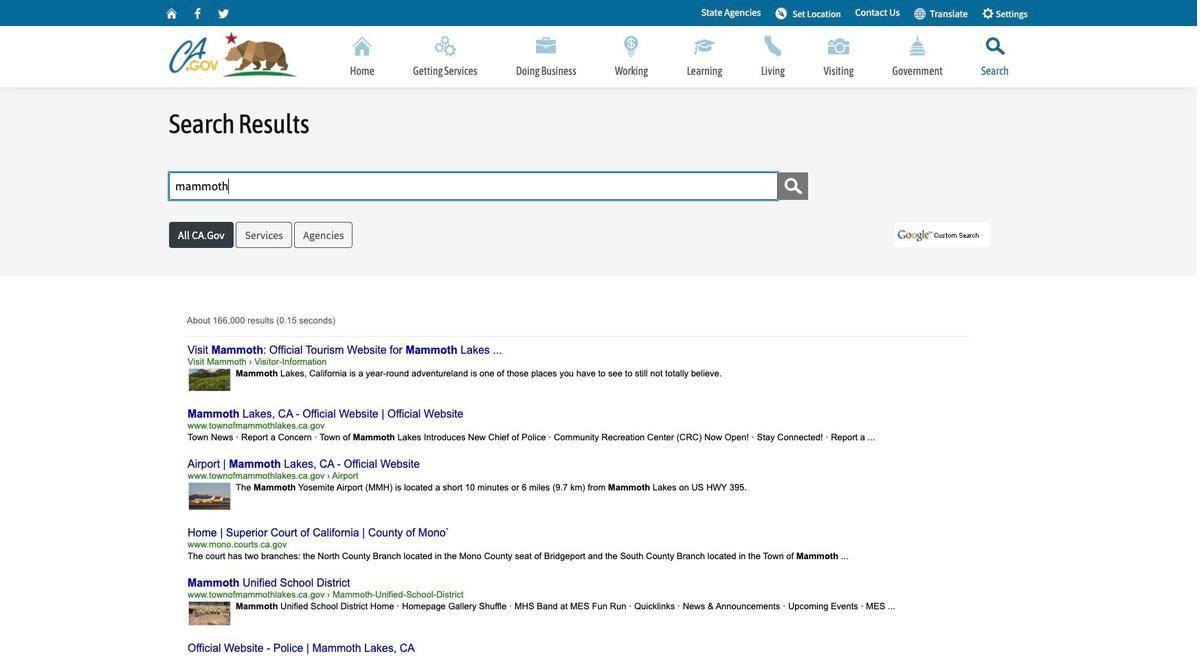 Task type: locate. For each thing, give the bounding box(es) containing it.
globe image
[[914, 7, 926, 19]]

Agency Search text field
[[169, 173, 778, 200]]

search image
[[783, 176, 803, 197]]

banner
[[0, 0, 1197, 87]]

ca.gov logo image
[[169, 31, 306, 80]]

None submit
[[169, 222, 234, 248], [236, 222, 292, 248], [294, 222, 353, 248], [169, 222, 234, 248], [236, 222, 292, 248], [294, 222, 353, 248]]



Task type: describe. For each thing, give the bounding box(es) containing it.
compass image
[[775, 7, 787, 19]]

gear image
[[982, 7, 994, 19]]



